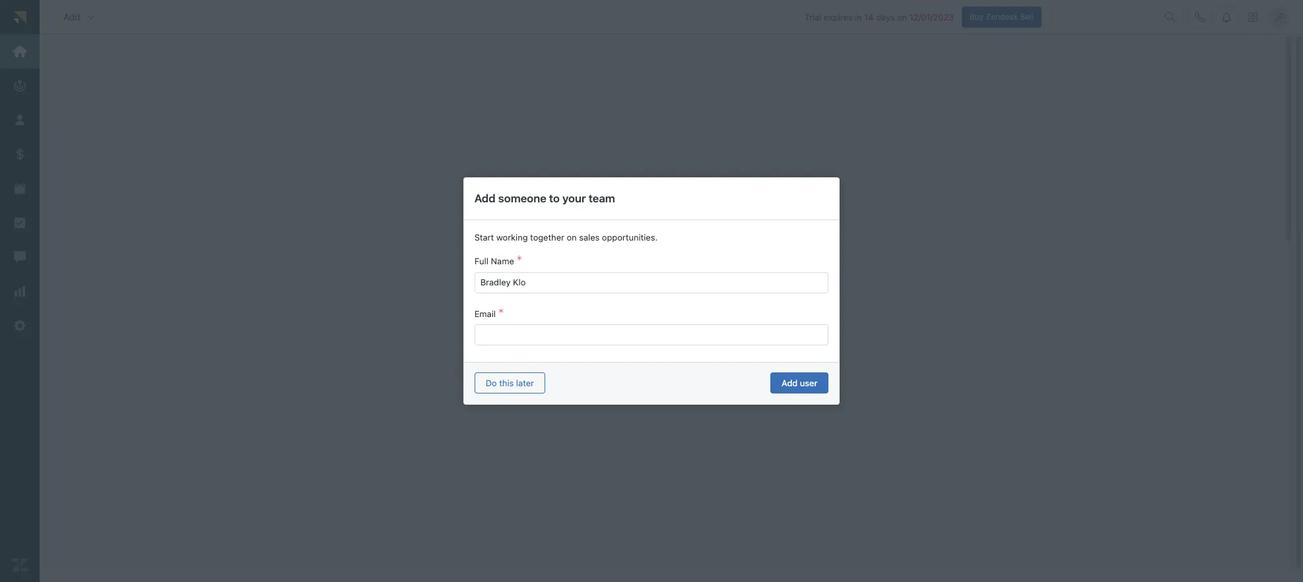 Task type: locate. For each thing, give the bounding box(es) containing it.
0 horizontal spatial on
[[567, 233, 577, 243]]

do this later button
[[474, 373, 545, 394]]

asterisk image
[[498, 309, 504, 320]]

0 vertical spatial add
[[63, 11, 80, 22]]

this
[[499, 378, 514, 388]]

2 vertical spatial add
[[782, 378, 798, 388]]

full name
[[474, 256, 514, 267]]

add left someone at the top of page
[[474, 192, 495, 205]]

buy zendesk sell button
[[961, 6, 1042, 27]]

expires
[[824, 12, 853, 22]]

add inside button
[[782, 378, 798, 388]]

add user button
[[770, 373, 829, 394]]

on
[[897, 12, 907, 22], [567, 233, 577, 243]]

name
[[491, 256, 514, 267]]

1 horizontal spatial add
[[474, 192, 495, 205]]

add left chevron down icon
[[63, 11, 80, 22]]

zendesk products image
[[1248, 12, 1257, 22]]

working
[[496, 233, 528, 243]]

on right days at the right of page
[[897, 12, 907, 22]]

your
[[562, 192, 586, 205]]

to
[[549, 192, 560, 205]]

start working together on sales opportunities.
[[474, 233, 658, 243]]

asterisk image
[[517, 256, 522, 267]]

jp
[[1274, 11, 1285, 22]]

add
[[63, 11, 80, 22], [474, 192, 495, 205], [782, 378, 798, 388]]

jp button
[[1269, 6, 1290, 27]]

trial expires in 14 days on 12/01/2023
[[805, 12, 954, 22]]

buy zendesk sell
[[969, 12, 1034, 22]]

on left sales
[[567, 233, 577, 243]]

Full Name field
[[480, 273, 817, 293]]

2 horizontal spatial add
[[782, 378, 798, 388]]

0 vertical spatial on
[[897, 12, 907, 22]]

add someone to your team
[[474, 192, 615, 205]]

bell image
[[1221, 12, 1232, 22]]

days
[[876, 12, 895, 22]]

do
[[486, 378, 497, 388]]

sales
[[579, 233, 600, 243]]

1 vertical spatial add
[[474, 192, 495, 205]]

add inside button
[[63, 11, 80, 22]]

1 vertical spatial on
[[567, 233, 577, 243]]

0 horizontal spatial add
[[63, 11, 80, 22]]

add left user
[[782, 378, 798, 388]]



Task type: vqa. For each thing, say whether or not it's contained in the screenshot.
the leftmost Hear
no



Task type: describe. For each thing, give the bounding box(es) containing it.
calls image
[[1195, 12, 1205, 22]]

email
[[474, 309, 496, 320]]

someone
[[498, 192, 546, 205]]

together
[[530, 233, 564, 243]]

add for add
[[63, 11, 80, 22]]

do this later
[[486, 378, 534, 388]]

buy
[[969, 12, 984, 22]]

zendesk image
[[11, 557, 28, 574]]

start
[[474, 233, 494, 243]]

12/01/2023
[[909, 12, 954, 22]]

add for add user
[[782, 378, 798, 388]]

chevron down image
[[86, 12, 96, 22]]

sell
[[1020, 12, 1034, 22]]

add user
[[782, 378, 817, 388]]

in
[[855, 12, 862, 22]]

add for add someone to your team
[[474, 192, 495, 205]]

14
[[864, 12, 874, 22]]

full
[[474, 256, 488, 267]]

trial
[[805, 12, 821, 22]]

search image
[[1165, 12, 1176, 22]]

later
[[516, 378, 534, 388]]

1 horizontal spatial on
[[897, 12, 907, 22]]

add button
[[53, 4, 107, 30]]

team
[[589, 192, 615, 205]]

user
[[800, 378, 817, 388]]

zendesk
[[986, 12, 1018, 22]]

opportunities.
[[602, 233, 658, 243]]

Email field
[[480, 326, 817, 346]]



